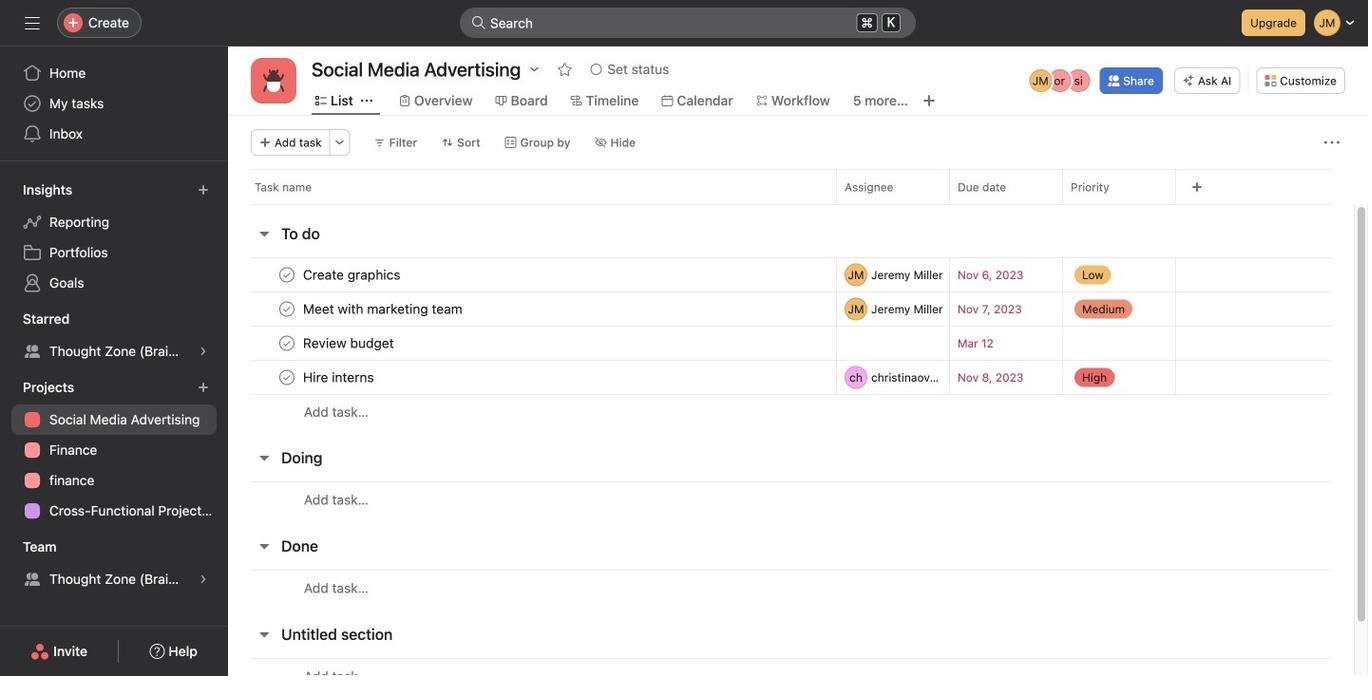 Task type: vqa. For each thing, say whether or not it's contained in the screenshot.
'Meet With Marketing Team' cell's Task name text box
yes



Task type: locate. For each thing, give the bounding box(es) containing it.
task name text field for review budget cell
[[299, 334, 400, 353]]

1 vertical spatial mark complete image
[[276, 366, 299, 389]]

task name text field for meet with marketing team cell at top
[[299, 300, 468, 319]]

task name text field inside review budget cell
[[299, 334, 400, 353]]

1 vertical spatial mark complete checkbox
[[276, 332, 299, 355]]

mark complete image for task name text field in the review budget cell
[[276, 332, 299, 355]]

see details, thought zone (brainstorm space) image for starred "element"
[[198, 346, 209, 357]]

0 vertical spatial mark complete checkbox
[[276, 264, 299, 287]]

2 mark complete image from the top
[[276, 332, 299, 355]]

None field
[[460, 8, 916, 38]]

0 vertical spatial see details, thought zone (brainstorm space) image
[[198, 346, 209, 357]]

2 collapse task list for this group image from the top
[[257, 539, 272, 554]]

mark complete image inside the 'create graphics' cell
[[276, 264, 299, 287]]

1 vertical spatial mark complete checkbox
[[276, 366, 299, 389]]

prominent image
[[472, 15, 487, 30]]

0 vertical spatial mark complete checkbox
[[276, 298, 299, 321]]

1 mark complete image from the top
[[276, 298, 299, 321]]

1 collapse task list for this group image from the top
[[257, 226, 272, 241]]

4 task name text field from the top
[[299, 368, 380, 387]]

task name text field for the 'create graphics' cell
[[299, 266, 406, 285]]

2 mark complete checkbox from the top
[[276, 332, 299, 355]]

1 mark complete image from the top
[[276, 264, 299, 287]]

Task name text field
[[299, 266, 406, 285], [299, 300, 468, 319], [299, 334, 400, 353], [299, 368, 380, 387]]

1 mark complete checkbox from the top
[[276, 298, 299, 321]]

mark complete checkbox inside 'hire interns' cell
[[276, 366, 299, 389]]

hide sidebar image
[[25, 15, 40, 30]]

1 vertical spatial see details, thought zone (brainstorm space) image
[[198, 574, 209, 586]]

Mark complete checkbox
[[276, 298, 299, 321], [276, 366, 299, 389]]

mark complete checkbox inside the 'create graphics' cell
[[276, 264, 299, 287]]

1 mark complete checkbox from the top
[[276, 264, 299, 287]]

mark complete image inside 'hire interns' cell
[[276, 366, 299, 389]]

mark complete image for task name text field within the meet with marketing team cell
[[276, 298, 299, 321]]

mark complete image
[[276, 264, 299, 287], [276, 332, 299, 355]]

see details, thought zone (brainstorm space) image inside 'teams' element
[[198, 574, 209, 586]]

global element
[[0, 47, 228, 161]]

see details, thought zone (brainstorm space) image inside starred "element"
[[198, 346, 209, 357]]

0 vertical spatial mark complete image
[[276, 298, 299, 321]]

mark complete image inside review budget cell
[[276, 332, 299, 355]]

1 vertical spatial mark complete image
[[276, 332, 299, 355]]

1 vertical spatial collapse task list for this group image
[[257, 539, 272, 554]]

1 vertical spatial collapse task list for this group image
[[257, 627, 272, 643]]

mark complete checkbox for 'hire interns' cell
[[276, 366, 299, 389]]

task name text field inside meet with marketing team cell
[[299, 300, 468, 319]]

task name text field inside 'hire interns' cell
[[299, 368, 380, 387]]

2 see details, thought zone (brainstorm space) image from the top
[[198, 574, 209, 586]]

0 vertical spatial mark complete image
[[276, 264, 299, 287]]

2 mark complete checkbox from the top
[[276, 366, 299, 389]]

3 task name text field from the top
[[299, 334, 400, 353]]

add to starred image
[[557, 62, 573, 77]]

0 vertical spatial collapse task list for this group image
[[257, 226, 272, 241]]

2 mark complete image from the top
[[276, 366, 299, 389]]

create graphics cell
[[228, 258, 837, 293]]

Mark complete checkbox
[[276, 264, 299, 287], [276, 332, 299, 355]]

task name text field inside the 'create graphics' cell
[[299, 266, 406, 285]]

collapse task list for this group image
[[257, 226, 272, 241], [257, 627, 272, 643]]

mark complete image inside meet with marketing team cell
[[276, 298, 299, 321]]

collapse task list for this group image
[[257, 451, 272, 466], [257, 539, 272, 554]]

row
[[228, 169, 1369, 204], [251, 203, 1332, 205], [228, 258, 1355, 293], [228, 292, 1355, 327], [228, 326, 1355, 361], [228, 360, 1355, 395], [228, 395, 1355, 430], [228, 482, 1355, 518], [228, 570, 1355, 607], [228, 659, 1355, 677]]

0 vertical spatial collapse task list for this group image
[[257, 451, 272, 466]]

mark complete image
[[276, 298, 299, 321], [276, 366, 299, 389]]

mark complete checkbox for task name text field in the review budget cell
[[276, 332, 299, 355]]

mark complete checkbox inside meet with marketing team cell
[[276, 298, 299, 321]]

1 collapse task list for this group image from the top
[[257, 451, 272, 466]]

task name text field for 'hire interns' cell
[[299, 368, 380, 387]]

more actions image
[[1325, 135, 1340, 150]]

mark complete checkbox inside review budget cell
[[276, 332, 299, 355]]

header to do tree grid
[[228, 258, 1355, 430]]

see details, thought zone (brainstorm space) image
[[198, 346, 209, 357], [198, 574, 209, 586]]

2 task name text field from the top
[[299, 300, 468, 319]]

1 task name text field from the top
[[299, 266, 406, 285]]

see details, thought zone (brainstorm space) image for 'teams' element
[[198, 574, 209, 586]]

more actions image
[[334, 137, 346, 148]]

1 see details, thought zone (brainstorm space) image from the top
[[198, 346, 209, 357]]



Task type: describe. For each thing, give the bounding box(es) containing it.
mark complete checkbox for meet with marketing team cell at top
[[276, 298, 299, 321]]

mark complete image for task name text field within the 'create graphics' cell
[[276, 264, 299, 287]]

teams element
[[0, 530, 228, 599]]

insights element
[[0, 173, 228, 302]]

bug image
[[262, 69, 285, 92]]

review budget cell
[[228, 326, 837, 361]]

add field image
[[1192, 182, 1204, 193]]

hire interns cell
[[228, 360, 837, 395]]

new project or portfolio image
[[198, 382, 209, 394]]

meet with marketing team cell
[[228, 292, 837, 327]]

projects element
[[0, 371, 228, 530]]

mark complete checkbox for task name text field within the 'create graphics' cell
[[276, 264, 299, 287]]

add tab image
[[922, 93, 937, 108]]

starred element
[[0, 302, 228, 371]]

Search tasks, projects, and more text field
[[460, 8, 916, 38]]

mark complete image for task name text field inside the 'hire interns' cell
[[276, 366, 299, 389]]

new insights image
[[198, 184, 209, 196]]

2 collapse task list for this group image from the top
[[257, 627, 272, 643]]

tab actions image
[[361, 95, 373, 106]]



